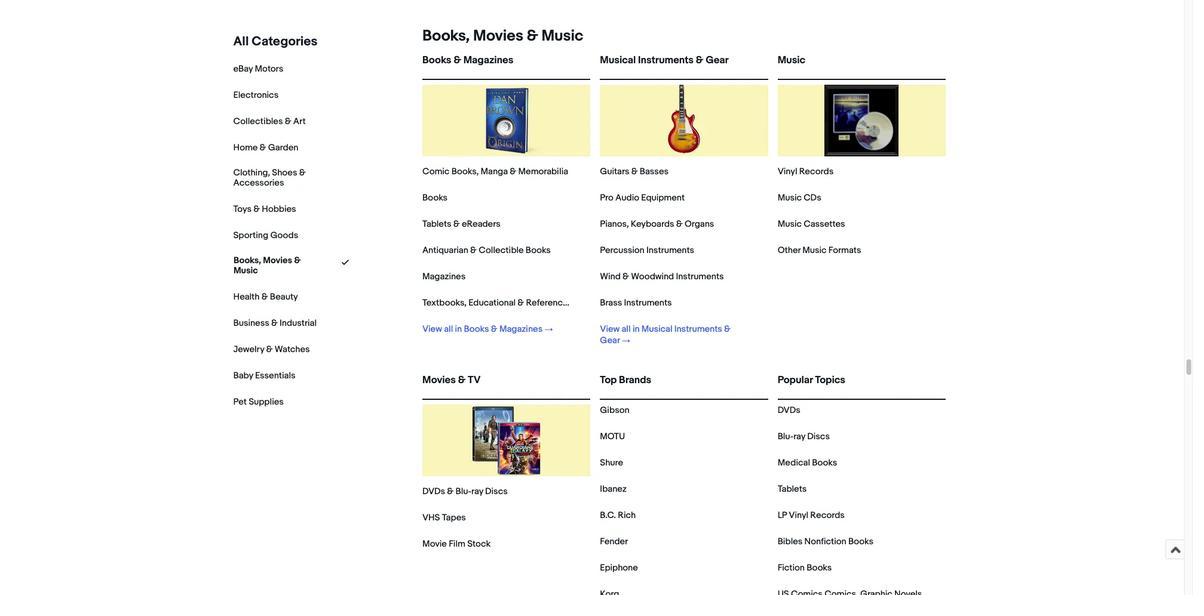 Task type: locate. For each thing, give the bounding box(es) containing it.
dvds up vhs
[[422, 486, 445, 498]]

records up bibles nonfiction books link
[[810, 510, 845, 522]]

tablets for tablets link
[[778, 484, 807, 495]]

rich
[[618, 510, 636, 522]]

1 horizontal spatial discs
[[807, 431, 830, 443]]

percussion instruments
[[600, 245, 694, 256]]

blu- down dvds link
[[778, 431, 794, 443]]

in inside view all in musical instruments & gear
[[633, 324, 640, 335]]

cassettes
[[804, 219, 845, 230]]

2 in from the left
[[633, 324, 640, 335]]

blu- up tapes
[[456, 486, 471, 498]]

motors
[[255, 63, 284, 75]]

guitars
[[600, 166, 629, 177]]

0 vertical spatial gear
[[706, 54, 729, 66]]

ibanez
[[600, 484, 627, 495]]

all for books
[[444, 324, 453, 335]]

sporting goods
[[234, 230, 299, 241]]

movies & tv link
[[422, 375, 590, 397]]

0 horizontal spatial blu-
[[456, 486, 471, 498]]

medical books
[[778, 458, 837, 469]]

bibles nonfiction books link
[[778, 536, 873, 548]]

view inside view all in musical instruments & gear
[[600, 324, 620, 335]]

comic books, manga & memorabilia link
[[422, 166, 568, 177]]

home & garden link
[[234, 142, 299, 154]]

books, up books & magazines
[[422, 27, 470, 45]]

ebay motors
[[234, 63, 284, 75]]

all for musical
[[622, 324, 631, 335]]

b.c. rich
[[600, 510, 636, 522]]

clothing, shoes & accessories link
[[234, 167, 317, 189]]

home
[[234, 142, 258, 154]]

view down textbooks,
[[422, 324, 442, 335]]

view all in musical instruments & gear link
[[600, 324, 751, 347]]

all inside view all in musical instruments & gear
[[622, 324, 631, 335]]

0 horizontal spatial dvds
[[422, 486, 445, 498]]

tablets down books 'link'
[[422, 219, 451, 230]]

1 horizontal spatial all
[[622, 324, 631, 335]]

1 horizontal spatial tablets
[[778, 484, 807, 495]]

0 horizontal spatial in
[[455, 324, 462, 335]]

view for books & magazines
[[422, 324, 442, 335]]

cds
[[804, 192, 821, 204]]

dvds for dvds & blu-ray discs
[[422, 486, 445, 498]]

hobbies
[[262, 204, 296, 215]]

1 in from the left
[[455, 324, 462, 335]]

vinyl right lp
[[789, 510, 808, 522]]

comic
[[422, 166, 449, 177]]

2 view from the left
[[600, 324, 620, 335]]

0 vertical spatial books, movies & music
[[422, 27, 583, 45]]

business
[[234, 318, 270, 329]]

view down brass
[[600, 324, 620, 335]]

stock
[[467, 539, 491, 550]]

1 vertical spatial blu-
[[456, 486, 471, 498]]

movies up books & magazines link at the top of the page
[[473, 27, 523, 45]]

view all in books & magazines link
[[422, 324, 553, 335]]

1 horizontal spatial movies
[[422, 375, 456, 387]]

0 vertical spatial ray
[[794, 431, 805, 443]]

0 vertical spatial musical
[[600, 54, 636, 66]]

1 view from the left
[[422, 324, 442, 335]]

tapes
[[442, 513, 466, 524]]

0 horizontal spatial tablets
[[422, 219, 451, 230]]

1 horizontal spatial gear
[[706, 54, 729, 66]]

0 vertical spatial vinyl
[[778, 166, 797, 177]]

clothing,
[[234, 167, 270, 179]]

jewelry & watches link
[[234, 344, 310, 355]]

movie film stock
[[422, 539, 491, 550]]

fender link
[[600, 536, 628, 548]]

b.c.
[[600, 510, 616, 522]]

books, movies & music link up books & magazines link at the top of the page
[[418, 27, 583, 45]]

essentials
[[255, 370, 296, 382]]

textbooks, educational & reference books link
[[422, 298, 595, 309]]

0 horizontal spatial gear
[[600, 335, 620, 347]]

1 vertical spatial books, movies & music
[[234, 255, 301, 276]]

pet supplies link
[[234, 396, 284, 408]]

1 horizontal spatial dvds
[[778, 405, 800, 416]]

garden
[[268, 142, 299, 154]]

antiquarian & collectible books
[[422, 245, 551, 256]]

1 horizontal spatial musical
[[642, 324, 672, 335]]

1 vertical spatial ray
[[471, 486, 483, 498]]

movie
[[422, 539, 447, 550]]

nonfiction
[[804, 536, 846, 548]]

lp vinyl records link
[[778, 510, 845, 522]]

instruments for brass instruments
[[624, 298, 672, 309]]

all down brass instruments link
[[622, 324, 631, 335]]

vinyl
[[778, 166, 797, 177], [789, 510, 808, 522]]

other music formats
[[778, 245, 861, 256]]

& inside musical instruments & gear link
[[696, 54, 703, 66]]

1 vertical spatial musical
[[642, 324, 672, 335]]

0 vertical spatial dvds
[[778, 405, 800, 416]]

all down textbooks,
[[444, 324, 453, 335]]

1 vertical spatial dvds
[[422, 486, 445, 498]]

& inside books, movies & music link
[[294, 255, 301, 266]]

wind & woodwind instruments link
[[600, 271, 724, 283]]

textbooks, educational & reference books
[[422, 298, 595, 309]]

instruments
[[638, 54, 694, 66], [646, 245, 694, 256], [676, 271, 724, 283], [624, 298, 672, 309], [674, 324, 722, 335]]

1 horizontal spatial books, movies & music link
[[418, 27, 583, 45]]

2 vertical spatial magazines
[[499, 324, 543, 335]]

wind
[[600, 271, 621, 283]]

1 horizontal spatial books, movies & music
[[422, 27, 583, 45]]

0 horizontal spatial movies
[[263, 255, 292, 266]]

blu-ray discs
[[778, 431, 830, 443]]

tablets & ereaders link
[[422, 219, 500, 230]]

2 horizontal spatial movies
[[473, 27, 523, 45]]

1 vertical spatial books, movies & music link
[[234, 255, 317, 276]]

dvds up the blu-ray discs
[[778, 405, 800, 416]]

books, movies & music up books & magazines link at the top of the page
[[422, 27, 583, 45]]

musical instruments & gear image
[[648, 85, 720, 157]]

0 vertical spatial tablets
[[422, 219, 451, 230]]

0 horizontal spatial view
[[422, 324, 442, 335]]

2 all from the left
[[622, 324, 631, 335]]

music cds link
[[778, 192, 821, 204]]

tablets & ereaders
[[422, 219, 500, 230]]

1 vertical spatial movies
[[263, 255, 292, 266]]

vinyl up music cds link
[[778, 166, 797, 177]]

sporting goods link
[[234, 230, 299, 241]]

view for musical instruments & gear
[[600, 324, 620, 335]]

& inside movies & tv link
[[458, 375, 466, 387]]

0 vertical spatial books, movies & music link
[[418, 27, 583, 45]]

tablets
[[422, 219, 451, 230], [778, 484, 807, 495]]

categories
[[252, 34, 318, 50]]

movies down goods
[[263, 255, 292, 266]]

all
[[444, 324, 453, 335], [622, 324, 631, 335]]

movies & tv image
[[471, 405, 542, 477]]

shure
[[600, 458, 623, 469]]

view
[[422, 324, 442, 335], [600, 324, 620, 335]]

medical
[[778, 458, 810, 469]]

1 vertical spatial discs
[[485, 486, 508, 498]]

baby essentials
[[234, 370, 296, 382]]

0 vertical spatial movies
[[473, 27, 523, 45]]

pianos,
[[600, 219, 629, 230]]

books, movies & music down the sporting goods
[[234, 255, 301, 276]]

1 vertical spatial gear
[[600, 335, 620, 347]]

0 vertical spatial blu-
[[778, 431, 794, 443]]

books, right comic at the top left of the page
[[451, 166, 479, 177]]

&
[[527, 27, 538, 45], [454, 54, 461, 66], [696, 54, 703, 66], [285, 116, 292, 127], [260, 142, 266, 154], [510, 166, 516, 177], [631, 166, 638, 177], [299, 167, 306, 179], [254, 204, 260, 215], [453, 219, 460, 230], [676, 219, 683, 230], [470, 245, 477, 256], [294, 255, 301, 266], [623, 271, 629, 283], [262, 291, 268, 303], [518, 298, 524, 309], [271, 318, 278, 329], [491, 324, 497, 335], [724, 324, 731, 335], [267, 344, 273, 355], [458, 375, 466, 387], [447, 486, 454, 498]]

magazines link
[[422, 271, 466, 283]]

in for &
[[455, 324, 462, 335]]

organs
[[685, 219, 714, 230]]

0 vertical spatial discs
[[807, 431, 830, 443]]

books, movies & music
[[422, 27, 583, 45], [234, 255, 301, 276]]

tablets down the medical at the right of the page
[[778, 484, 807, 495]]

0 horizontal spatial all
[[444, 324, 453, 335]]

in down brass instruments
[[633, 324, 640, 335]]

brass
[[600, 298, 622, 309]]

records up 'cds'
[[799, 166, 834, 177]]

books, down sporting
[[234, 255, 261, 266]]

books, movies & music link
[[418, 27, 583, 45], [234, 255, 317, 276]]

1 vertical spatial vinyl
[[789, 510, 808, 522]]

1 horizontal spatial blu-
[[778, 431, 794, 443]]

1 horizontal spatial view
[[600, 324, 620, 335]]

0 horizontal spatial discs
[[485, 486, 508, 498]]

pet supplies
[[234, 396, 284, 408]]

in
[[455, 324, 462, 335], [633, 324, 640, 335]]

music cassettes link
[[778, 219, 845, 230]]

books, movies & music link down goods
[[234, 255, 317, 276]]

1 horizontal spatial ray
[[794, 431, 805, 443]]

music link
[[778, 54, 946, 76]]

magazines
[[463, 54, 513, 66], [422, 271, 466, 283], [499, 324, 543, 335]]

discs up medical books
[[807, 431, 830, 443]]

1 all from the left
[[444, 324, 453, 335]]

shoes
[[272, 167, 297, 179]]

in down textbooks,
[[455, 324, 462, 335]]

movies left tv
[[422, 375, 456, 387]]

music image
[[825, 85, 899, 157]]

wind & woodwind instruments
[[600, 271, 724, 283]]

discs down movies & tv "image"
[[485, 486, 508, 498]]

1 horizontal spatial in
[[633, 324, 640, 335]]

1 vertical spatial tablets
[[778, 484, 807, 495]]

motu link
[[600, 431, 625, 443]]

discs
[[807, 431, 830, 443], [485, 486, 508, 498]]

all categories
[[234, 34, 318, 50]]

business & industrial
[[234, 318, 317, 329]]

0 horizontal spatial books, movies & music
[[234, 255, 301, 276]]



Task type: vqa. For each thing, say whether or not it's contained in the screenshot.
Tablets
yes



Task type: describe. For each thing, give the bounding box(es) containing it.
baby essentials link
[[234, 370, 296, 382]]

1 vertical spatial magazines
[[422, 271, 466, 283]]

in for instruments
[[633, 324, 640, 335]]

shure link
[[600, 458, 623, 469]]

percussion
[[600, 245, 644, 256]]

2 vertical spatial movies
[[422, 375, 456, 387]]

equipment
[[641, 192, 685, 204]]

clothing, shoes & accessories
[[234, 167, 306, 189]]

business & industrial link
[[234, 318, 317, 329]]

basses
[[640, 166, 669, 177]]

fiction books
[[778, 563, 832, 574]]

brass instruments
[[600, 298, 672, 309]]

tv
[[468, 375, 481, 387]]

movie film stock link
[[422, 539, 491, 550]]

music cassettes
[[778, 219, 845, 230]]

brass instruments link
[[600, 298, 672, 309]]

antiquarian & collectible books link
[[422, 245, 551, 256]]

toys & hobbies link
[[234, 204, 296, 215]]

ibanez link
[[600, 484, 627, 495]]

gear inside view all in musical instruments & gear
[[600, 335, 620, 347]]

pro
[[600, 192, 613, 204]]

electronics link
[[234, 90, 279, 101]]

popular topics
[[778, 375, 845, 387]]

bibles
[[778, 536, 803, 548]]

books link
[[422, 192, 448, 204]]

vhs tapes link
[[422, 513, 466, 524]]

vhs tapes
[[422, 513, 466, 524]]

instruments for musical instruments & gear
[[638, 54, 694, 66]]

0 vertical spatial magazines
[[463, 54, 513, 66]]

pro audio equipment
[[600, 192, 685, 204]]

2 vertical spatial books,
[[234, 255, 261, 266]]

0 horizontal spatial musical
[[600, 54, 636, 66]]

musical instruments & gear link
[[600, 54, 768, 76]]

collectibles & art link
[[234, 116, 306, 127]]

collectibles
[[234, 116, 283, 127]]

formats
[[829, 245, 861, 256]]

ereaders
[[462, 219, 500, 230]]

other music formats link
[[778, 245, 861, 256]]

popular
[[778, 375, 813, 387]]

musical inside view all in musical instruments & gear
[[642, 324, 672, 335]]

& inside books & magazines link
[[454, 54, 461, 66]]

1 vertical spatial books,
[[451, 166, 479, 177]]

dvds for dvds link
[[778, 405, 800, 416]]

sporting
[[234, 230, 269, 241]]

0 vertical spatial records
[[799, 166, 834, 177]]

tablets for tablets & ereaders
[[422, 219, 451, 230]]

books & magazines link
[[422, 54, 590, 76]]

reference
[[526, 298, 568, 309]]

art
[[294, 116, 306, 127]]

electronics
[[234, 90, 279, 101]]

books inside books & magazines link
[[422, 54, 451, 66]]

film
[[449, 539, 465, 550]]

view all in musical instruments & gear
[[600, 324, 731, 347]]

view all in books & magazines
[[422, 324, 543, 335]]

& inside clothing, shoes & accessories
[[299, 167, 306, 179]]

goods
[[271, 230, 299, 241]]

instruments for percussion instruments
[[646, 245, 694, 256]]

home & garden
[[234, 142, 299, 154]]

watches
[[275, 344, 310, 355]]

& inside view all in musical instruments & gear
[[724, 324, 731, 335]]

woodwind
[[631, 271, 674, 283]]

jewelry & watches
[[234, 344, 310, 355]]

epiphone
[[600, 563, 638, 574]]

other
[[778, 245, 801, 256]]

motu
[[600, 431, 625, 443]]

dvds & blu-ray discs
[[422, 486, 508, 498]]

dvds & blu-ray discs link
[[422, 486, 508, 498]]

collectibles & art
[[234, 116, 306, 127]]

percussion instruments link
[[600, 245, 694, 256]]

1 vertical spatial records
[[810, 510, 845, 522]]

top
[[600, 375, 617, 387]]

health & beauty link
[[234, 291, 298, 303]]

gibson link
[[600, 405, 629, 416]]

health & beauty
[[234, 291, 298, 303]]

audio
[[615, 192, 639, 204]]

brands
[[619, 375, 651, 387]]

collectible
[[479, 245, 524, 256]]

supplies
[[249, 396, 284, 408]]

books & magazines image
[[471, 85, 542, 157]]

music cds
[[778, 192, 821, 204]]

0 horizontal spatial books, movies & music link
[[234, 255, 317, 276]]

educational
[[469, 298, 516, 309]]

0 vertical spatial books,
[[422, 27, 470, 45]]

instruments inside view all in musical instruments & gear
[[674, 324, 722, 335]]

guitars & basses
[[600, 166, 669, 177]]

ebay
[[234, 63, 253, 75]]

fender
[[600, 536, 628, 548]]

fiction books link
[[778, 563, 832, 574]]

vhs
[[422, 513, 440, 524]]

industrial
[[280, 318, 317, 329]]

beauty
[[270, 291, 298, 303]]

bibles nonfiction books
[[778, 536, 873, 548]]

guitars & basses link
[[600, 166, 669, 177]]

medical books link
[[778, 458, 837, 469]]

epiphone link
[[600, 563, 638, 574]]

pianos, keyboards & organs
[[600, 219, 714, 230]]

jewelry
[[234, 344, 265, 355]]

toys & hobbies
[[234, 204, 296, 215]]

0 horizontal spatial ray
[[471, 486, 483, 498]]

vinyl records link
[[778, 166, 834, 177]]

accessories
[[234, 177, 284, 189]]



